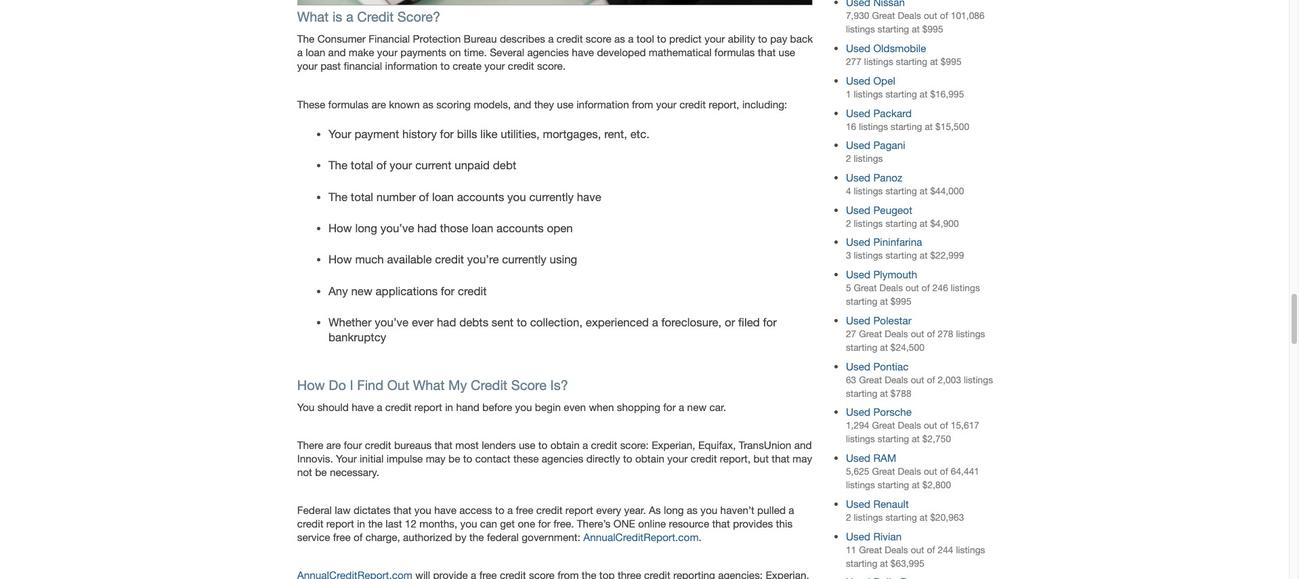Task type: vqa. For each thing, say whether or not it's contained in the screenshot.
the 11 Great Deals out of 244 listings starting at
yes



Task type: locate. For each thing, give the bounding box(es) containing it.
1 vertical spatial information
[[577, 98, 629, 110]]

1 vertical spatial report
[[566, 504, 594, 516]]

report
[[415, 401, 442, 413], [566, 504, 594, 516], [326, 518, 354, 530]]

1 horizontal spatial obtain
[[636, 453, 665, 465]]

used inside used panoz 4 listings starting at $44,000
[[846, 171, 871, 184]]

used inside used renault 2 listings starting at $20,963
[[846, 498, 871, 510]]

how do i find out what my credit score is?
[[297, 377, 568, 393]]

long right as
[[664, 504, 684, 516]]

how up any
[[329, 222, 352, 235]]

listings down used peugeot link
[[854, 218, 883, 229]]

how for how long you've had those loan accounts open
[[329, 222, 352, 235]]

0 vertical spatial long
[[355, 222, 377, 235]]

used inside used pininfarina 3 listings starting at $22,999
[[846, 236, 871, 248]]

at inside "used peugeot 2 listings starting at $4,900"
[[920, 218, 928, 229]]

peugeot
[[874, 204, 913, 216]]

244
[[938, 545, 954, 555]]

2 horizontal spatial and
[[795, 439, 812, 451]]

be down most
[[449, 453, 460, 465]]

out for plymouth
[[906, 283, 920, 294]]

total down 'payment'
[[351, 159, 373, 172]]

your left the "ability"
[[705, 33, 725, 45]]

had left those
[[418, 222, 437, 235]]

0 vertical spatial be
[[449, 453, 460, 465]]

etc.
[[631, 127, 650, 141]]

agencies up the score.
[[528, 46, 569, 59]]

0 vertical spatial and
[[328, 46, 346, 59]]

13 used from the top
[[846, 498, 871, 510]]

listings down used packard link
[[859, 121, 889, 132]]

1 used from the top
[[846, 42, 871, 54]]

tool
[[637, 33, 655, 45]]

0 vertical spatial as
[[615, 33, 626, 45]]

listings inside 11 great deals out of 244 listings starting at
[[957, 545, 986, 555]]

used up 11
[[846, 530, 871, 543]]

for inside federal law dictates that you have access to a free credit report every year. as long as you haven't pulled a credit report in the last 12 months, you can get one for free. there's one online resource that provides this service free of charge, authorized by the federal government:
[[538, 518, 551, 530]]

total for of
[[351, 159, 373, 172]]

are left known at the top left of the page
[[372, 98, 386, 110]]

had inside whether you've ever had debts sent to collection, experienced a foreclosure, or filed for bankruptcy
[[437, 316, 456, 329]]

new left car.
[[688, 401, 707, 413]]

deals inside 27 great deals out of 278 listings starting at
[[885, 329, 909, 339]]

those
[[440, 222, 469, 235]]

of up $2,800
[[941, 466, 949, 477]]

do
[[329, 377, 346, 393]]

bills
[[457, 127, 477, 141]]

1 horizontal spatial information
[[577, 98, 629, 110]]

0 horizontal spatial free
[[333, 531, 351, 544]]

at left $63,995 at the bottom right
[[880, 558, 888, 569]]

unpaid
[[455, 159, 490, 172]]

used down 5,625 at the bottom
[[846, 498, 871, 510]]

2 for used pagani
[[846, 153, 852, 164]]

$995 up $16,995
[[941, 56, 962, 67]]

deals inside 5 great deals out of 246 listings starting at
[[880, 283, 903, 294]]

1 horizontal spatial and
[[514, 98, 532, 110]]

listings right 246
[[951, 283, 981, 294]]

1 vertical spatial your
[[336, 453, 357, 465]]

loan right those
[[472, 222, 494, 235]]

used porsche
[[846, 406, 912, 418]]

0 vertical spatial report
[[415, 401, 442, 413]]

had right ever on the left of the page
[[437, 316, 456, 329]]

of inside '5,625 great deals out of 64,441 listings starting at'
[[941, 466, 949, 477]]

polestar
[[874, 314, 912, 327]]

0 vertical spatial use
[[779, 46, 796, 59]]

the for what is a credit score?
[[297, 33, 315, 45]]

out inside 7,930 great deals out of 101,086 listings starting at
[[924, 10, 938, 21]]

like
[[481, 127, 498, 141]]

listings
[[846, 24, 876, 35], [865, 56, 894, 67], [854, 89, 883, 100], [859, 121, 889, 132], [854, 153, 883, 164], [854, 186, 883, 197], [854, 218, 883, 229], [854, 250, 883, 261], [951, 283, 981, 294], [957, 329, 986, 339], [964, 375, 994, 385], [846, 434, 876, 445], [846, 480, 876, 491], [854, 512, 883, 523], [957, 545, 986, 555]]

out inside '5,625 great deals out of 64,441 listings starting at'
[[924, 466, 938, 477]]

of for 11 great deals out of 244 listings starting at
[[927, 545, 936, 555]]

starting inside 'used opel 1 listings starting at $16,995'
[[886, 89, 918, 100]]

pagani
[[874, 139, 906, 151]]

2 up used rivian link on the bottom
[[846, 512, 852, 523]]

formulas down the "ability"
[[715, 46, 755, 59]]

you
[[297, 401, 315, 413]]

deals inside '5,625 great deals out of 64,441 listings starting at'
[[898, 466, 922, 477]]

there's
[[577, 518, 611, 530]]

loan
[[306, 46, 326, 59], [432, 190, 454, 204], [472, 222, 494, 235]]

your left 'payment'
[[329, 127, 352, 141]]

mortgages,
[[543, 127, 601, 141]]

of left the 278 on the right bottom
[[927, 329, 936, 339]]

0 horizontal spatial new
[[351, 284, 373, 298]]

starting down panoz
[[886, 186, 918, 197]]

used panoz link
[[846, 171, 903, 184]]

starting down pininfarina at the top of the page
[[886, 250, 918, 261]]

great inside 1,294 great deals out of 15,617 listings starting at
[[872, 420, 896, 431]]

your
[[329, 127, 352, 141], [336, 453, 357, 465]]

2 vertical spatial the
[[329, 190, 348, 204]]

used rivian link
[[846, 530, 902, 543]]

have inside the consumer financial protection bureau describes a credit score as a tool to predict your ability to pay back a loan and make your payments on time. several agencies have developed mathematical formulas that use your past financial information to create your credit score.
[[572, 46, 594, 59]]

out up $63,995 at the bottom right
[[911, 545, 925, 555]]

8 used from the top
[[846, 269, 871, 281]]

foreclosure,
[[662, 316, 722, 329]]

of inside 1,294 great deals out of 15,617 listings starting at
[[941, 420, 949, 431]]

1 horizontal spatial use
[[557, 98, 574, 110]]

annualcreditreport.com
[[584, 531, 699, 544]]

report,
[[709, 98, 740, 110], [720, 453, 751, 465]]

out inside 27 great deals out of 278 listings starting at
[[911, 329, 925, 339]]

1 vertical spatial what
[[413, 377, 445, 393]]

access
[[460, 504, 493, 516]]

10 used from the top
[[846, 360, 871, 373]]

months,
[[420, 518, 458, 530]]

great right 5
[[854, 283, 877, 294]]

credit up directly
[[591, 439, 618, 451]]

starting down packard on the right of page
[[891, 121, 923, 132]]

credit
[[357, 9, 394, 25], [471, 377, 508, 393]]

1 vertical spatial and
[[514, 98, 532, 110]]

of inside 11 great deals out of 244 listings starting at
[[927, 545, 936, 555]]

to up get
[[495, 504, 505, 516]]

2 vertical spatial as
[[687, 504, 698, 516]]

listings down 7,930
[[846, 24, 876, 35]]

of left 246
[[922, 283, 930, 294]]

the inside the consumer financial protection bureau describes a credit score as a tool to predict your ability to pay back a loan and make your payments on time. several agencies have developed mathematical formulas that use your past financial information to create your credit score.
[[297, 33, 315, 45]]

great inside 5 great deals out of 246 listings starting at
[[854, 283, 877, 294]]

are
[[372, 98, 386, 110], [326, 439, 341, 451]]

total for number
[[351, 190, 373, 204]]

2 inside used pagani 2 listings
[[846, 153, 852, 164]]

2 vertical spatial use
[[519, 439, 536, 451]]

have down score
[[572, 46, 594, 59]]

0 horizontal spatial in
[[357, 518, 365, 530]]

a right is
[[346, 9, 354, 25]]

great inside 7,930 great deals out of 101,086 listings starting at
[[872, 10, 896, 21]]

$2,800
[[923, 480, 952, 491]]

1 2 from the top
[[846, 153, 852, 164]]

at left $20,963
[[920, 512, 928, 523]]

listings right 244
[[957, 545, 986, 555]]

used opel 1 listings starting at $16,995
[[846, 74, 965, 100]]

11 great deals out of 244 listings starting at
[[846, 545, 986, 569]]

total left number
[[351, 190, 373, 204]]

2
[[846, 153, 852, 164], [846, 218, 852, 229], [846, 512, 852, 523]]

of inside federal law dictates that you have access to a free credit report every year. as long as you haven't pulled a credit report in the last 12 months, you can get one for free. there's one online resource that provides this service free of charge, authorized by the federal government:
[[354, 531, 363, 544]]

1 vertical spatial 2
[[846, 218, 852, 229]]

your
[[705, 33, 725, 45], [377, 46, 398, 59], [297, 60, 318, 72], [485, 60, 505, 72], [656, 98, 677, 110], [390, 159, 412, 172], [668, 453, 688, 465]]

have up months,
[[435, 504, 457, 516]]

deals inside 1,294 great deals out of 15,617 listings starting at
[[898, 420, 922, 431]]

$22,999
[[931, 250, 965, 261]]

used pontiac
[[846, 360, 909, 373]]

as
[[649, 504, 661, 516]]

in inside federal law dictates that you have access to a free credit report every year. as long as you haven't pulled a credit report in the last 12 months, you can get one for free. there's one online resource that provides this service free of charge, authorized by the federal government:
[[357, 518, 365, 530]]

your inside there are four credit bureaus that most lenders use to obtain a credit score: experian, equifax, transunion and innovis. your initial impulse may be to contact these agencies directly to obtain your credit report, but that may not be necessary.
[[336, 453, 357, 465]]

starting down 63 on the bottom right of the page
[[846, 388, 878, 399]]

the for the total of your current unpaid debt
[[329, 190, 348, 204]]

deals for rivian
[[885, 545, 909, 555]]

out up $788
[[911, 375, 925, 385]]

had for ever
[[437, 316, 456, 329]]

accounts left open
[[497, 222, 544, 235]]

of for 5,625 great deals out of 64,441 listings starting at
[[941, 466, 949, 477]]

as up developed
[[615, 33, 626, 45]]

is?
[[551, 377, 568, 393]]

0 vertical spatial 2
[[846, 153, 852, 164]]

at inside 11 great deals out of 244 listings starting at
[[880, 558, 888, 569]]

out inside 63 great deals out of 2,003 listings starting at
[[911, 375, 925, 385]]

starting inside used renault 2 listings starting at $20,963
[[886, 512, 918, 523]]

mathematical
[[649, 46, 712, 59]]

0 horizontal spatial report
[[326, 518, 354, 530]]

used inside "used peugeot 2 listings starting at $4,900"
[[846, 204, 871, 216]]

of inside 5 great deals out of 246 listings starting at
[[922, 283, 930, 294]]

0 horizontal spatial long
[[355, 222, 377, 235]]

0 horizontal spatial formulas
[[328, 98, 369, 110]]

2 total from the top
[[351, 190, 373, 204]]

in left hand
[[445, 401, 454, 413]]

describes
[[500, 33, 546, 45]]

and
[[328, 46, 346, 59], [514, 98, 532, 110], [795, 439, 812, 451]]

$995 for 101,086
[[923, 24, 944, 35]]

6 used from the top
[[846, 204, 871, 216]]

at inside used oldsmobile 277 listings starting at $995
[[931, 56, 939, 67]]

you've down number
[[381, 222, 414, 235]]

listings right 2,003
[[964, 375, 994, 385]]

1 vertical spatial in
[[357, 518, 365, 530]]

0 vertical spatial the
[[297, 33, 315, 45]]

formulas right these
[[328, 98, 369, 110]]

1 vertical spatial are
[[326, 439, 341, 451]]

2 for used peugeot
[[846, 218, 852, 229]]

used up 277
[[846, 42, 871, 54]]

listings down used pagani link
[[854, 153, 883, 164]]

of inside 63 great deals out of 2,003 listings starting at
[[927, 375, 936, 385]]

0 horizontal spatial the
[[368, 518, 383, 530]]

1
[[846, 89, 852, 100]]

your inside there are four credit bureaus that most lenders use to obtain a credit score: experian, equifax, transunion and innovis. your initial impulse may be to contact these agencies directly to obtain your credit report, but that may not be necessary.
[[668, 453, 688, 465]]

at inside used pininfarina 3 listings starting at $22,999
[[920, 250, 928, 261]]

used peugeot link
[[846, 204, 913, 216]]

0 horizontal spatial use
[[519, 439, 536, 451]]

deals down polestar on the right bottom
[[885, 329, 909, 339]]

as inside the consumer financial protection bureau describes a credit score as a tool to predict your ability to pay back a loan and make your payments on time. several agencies have developed mathematical formulas that use your past financial information to create your credit score.
[[615, 33, 626, 45]]

used renault link
[[846, 498, 909, 510]]

0 vertical spatial what
[[297, 9, 329, 25]]

0 horizontal spatial and
[[328, 46, 346, 59]]

0 horizontal spatial obtain
[[551, 439, 580, 451]]

great inside 27 great deals out of 278 listings starting at
[[859, 329, 883, 339]]

starting inside "used peugeot 2 listings starting at $4,900"
[[886, 218, 918, 229]]

great inside 11 great deals out of 244 listings starting at
[[859, 545, 883, 555]]

starting inside 7,930 great deals out of 101,086 listings starting at
[[878, 24, 910, 35]]

of left 101,086
[[941, 10, 949, 21]]

new right any
[[351, 284, 373, 298]]

1 horizontal spatial the
[[470, 531, 484, 544]]

0 vertical spatial free
[[516, 504, 534, 516]]

1 vertical spatial how
[[329, 253, 352, 267]]

1 vertical spatial credit
[[471, 377, 508, 393]]

deals up oldsmobile
[[898, 10, 922, 21]]

27
[[846, 329, 857, 339]]

to inside federal law dictates that you have access to a free credit report every year. as long as you haven't pulled a credit report in the last 12 months, you can get one for free. there's one online resource that provides this service free of charge, authorized by the federal government:
[[495, 504, 505, 516]]

find credit score image
[[297, 0, 814, 6]]

and inside the consumer financial protection bureau describes a credit score as a tool to predict your ability to pay back a loan and make your payments on time. several agencies have developed mathematical formulas that use your past financial information to create your credit score.
[[328, 46, 346, 59]]

0 vertical spatial obtain
[[551, 439, 580, 451]]

used for used pininfarina 3 listings starting at $22,999
[[846, 236, 871, 248]]

0 vertical spatial how
[[329, 222, 352, 235]]

make
[[349, 46, 374, 59]]

one
[[518, 518, 536, 530]]

used for used porsche
[[846, 406, 871, 418]]

at up oldsmobile
[[912, 24, 920, 35]]

starting inside used oldsmobile 277 listings starting at $995
[[896, 56, 928, 67]]

accounts
[[457, 190, 504, 204], [497, 222, 544, 235]]

debt
[[493, 159, 517, 172]]

1 horizontal spatial long
[[664, 504, 684, 516]]

starting inside 63 great deals out of 2,003 listings starting at
[[846, 388, 878, 399]]

hand
[[456, 401, 480, 413]]

1,294 great deals out of 15,617 listings starting at
[[846, 420, 980, 445]]

the
[[297, 33, 315, 45], [329, 159, 348, 172], [329, 190, 348, 204]]

2 vertical spatial how
[[297, 377, 325, 393]]

1 horizontal spatial report
[[415, 401, 442, 413]]

2 horizontal spatial as
[[687, 504, 698, 516]]

obtain down score:
[[636, 453, 665, 465]]

free down the law
[[333, 531, 351, 544]]

0 horizontal spatial be
[[315, 466, 327, 478]]

you've inside whether you've ever had debts sent to collection, experienced a foreclosure, or filed for bankruptcy
[[375, 316, 409, 329]]

1 vertical spatial use
[[557, 98, 574, 110]]

deals for plymouth
[[880, 283, 903, 294]]

2 horizontal spatial use
[[779, 46, 796, 59]]

2 horizontal spatial loan
[[472, 222, 494, 235]]

your up number
[[390, 159, 412, 172]]

great inside '5,625 great deals out of 64,441 listings starting at'
[[872, 466, 896, 477]]

3 2 from the top
[[846, 512, 852, 523]]

1 horizontal spatial loan
[[432, 190, 454, 204]]

listings inside used panoz 4 listings starting at $44,000
[[854, 186, 883, 197]]

out inside 11 great deals out of 244 listings starting at
[[911, 545, 925, 555]]

used inside used pagani 2 listings
[[846, 139, 871, 151]]

agencies
[[528, 46, 569, 59], [542, 453, 584, 465]]

$995 up oldsmobile
[[923, 24, 944, 35]]

when
[[589, 401, 614, 413]]

2 inside "used peugeot 2 listings starting at $4,900"
[[846, 218, 852, 229]]

out up $2,800
[[924, 466, 938, 477]]

used up 1,294
[[846, 406, 871, 418]]

your down several
[[485, 60, 505, 72]]

a up the score.
[[548, 33, 554, 45]]

great for rivian
[[859, 545, 883, 555]]

of left 2,003
[[927, 375, 936, 385]]

deals inside 11 great deals out of 244 listings starting at
[[885, 545, 909, 555]]

used packard link
[[846, 107, 912, 119]]

for left bills
[[440, 127, 454, 141]]

0 horizontal spatial are
[[326, 439, 341, 451]]

obtain
[[551, 439, 580, 451], [636, 453, 665, 465]]

7 used from the top
[[846, 236, 871, 248]]

2 2 from the top
[[846, 218, 852, 229]]

the consumer financial protection bureau describes a credit score as a tool to predict your ability to pay back a loan and make your payments on time. several agencies have developed mathematical formulas that use your past financial information to create your credit score.
[[297, 33, 813, 72]]

0 vertical spatial $995
[[923, 24, 944, 35]]

1 vertical spatial $995
[[941, 56, 962, 67]]

0 horizontal spatial loan
[[306, 46, 326, 59]]

7,930 great deals out of 101,086 listings starting at
[[846, 10, 985, 35]]

64,441
[[951, 466, 980, 477]]

a down find
[[377, 401, 383, 413]]

1 horizontal spatial in
[[445, 401, 454, 413]]

initial
[[360, 453, 384, 465]]

0 vertical spatial report,
[[709, 98, 740, 110]]

out for porsche
[[924, 420, 938, 431]]

free up one
[[516, 504, 534, 516]]

great down "used porsche"
[[872, 420, 896, 431]]

1 vertical spatial report,
[[720, 453, 751, 465]]

financial
[[344, 60, 382, 72]]

used for used polestar
[[846, 314, 871, 327]]

information down payments
[[385, 60, 438, 72]]

1 vertical spatial as
[[423, 98, 434, 110]]

0 vertical spatial information
[[385, 60, 438, 72]]

1 total from the top
[[351, 159, 373, 172]]

0 vertical spatial your
[[329, 127, 352, 141]]

out left 101,086
[[924, 10, 938, 21]]

1 vertical spatial be
[[315, 466, 327, 478]]

how left much
[[329, 253, 352, 267]]

2 used from the top
[[846, 74, 871, 87]]

credit down 'equifax,' in the bottom of the page
[[691, 453, 717, 465]]

0 vertical spatial agencies
[[528, 46, 569, 59]]

you're
[[467, 253, 499, 267]]

1 horizontal spatial as
[[615, 33, 626, 45]]

listings inside 1,294 great deals out of 15,617 listings starting at
[[846, 434, 876, 445]]

starting down 11
[[846, 558, 878, 569]]

4 used from the top
[[846, 139, 871, 151]]

3 used from the top
[[846, 107, 871, 119]]

for inside whether you've ever had debts sent to collection, experienced a foreclosure, or filed for bankruptcy
[[763, 316, 777, 329]]

1 vertical spatial agencies
[[542, 453, 584, 465]]

used inside the "used packard 16 listings starting at $15,500"
[[846, 107, 871, 119]]

for right filed on the right of the page
[[763, 316, 777, 329]]

long
[[355, 222, 377, 235], [664, 504, 684, 516]]

of up $2,750
[[941, 420, 949, 431]]

0 vertical spatial had
[[418, 222, 437, 235]]

plymouth
[[874, 269, 918, 281]]

that down haven't
[[713, 518, 731, 530]]

how up the you on the left
[[297, 377, 325, 393]]

starting inside 27 great deals out of 278 listings starting at
[[846, 342, 878, 353]]

information up rent,
[[577, 98, 629, 110]]

that left most
[[435, 439, 453, 451]]

great inside 63 great deals out of 2,003 listings starting at
[[859, 375, 883, 385]]

listings down 1,294
[[846, 434, 876, 445]]

1 horizontal spatial new
[[688, 401, 707, 413]]

credit up "initial"
[[365, 439, 391, 451]]

2 vertical spatial report
[[326, 518, 354, 530]]

at inside 27 great deals out of 278 listings starting at
[[880, 342, 888, 353]]

1 horizontal spatial formulas
[[715, 46, 755, 59]]

any new applications for credit
[[329, 284, 487, 298]]

1 vertical spatial long
[[664, 504, 684, 516]]

5 used from the top
[[846, 171, 871, 184]]

listings inside 7,930 great deals out of 101,086 listings starting at
[[846, 24, 876, 35]]

12 used from the top
[[846, 452, 871, 464]]

listings inside 5 great deals out of 246 listings starting at
[[951, 283, 981, 294]]

deals inside 63 great deals out of 2,003 listings starting at
[[885, 375, 909, 385]]

14 used from the top
[[846, 530, 871, 543]]

protection
[[413, 33, 461, 45]]

deals for polestar
[[885, 329, 909, 339]]

used for used plymouth
[[846, 269, 871, 281]]

information
[[385, 60, 438, 72], [577, 98, 629, 110]]

used plymouth
[[846, 269, 918, 281]]

starting down oldsmobile
[[896, 56, 928, 67]]

use up these
[[519, 439, 536, 451]]

0 vertical spatial the
[[368, 518, 383, 530]]

used up 16
[[846, 107, 871, 119]]

out for rivian
[[911, 545, 925, 555]]

out inside 1,294 great deals out of 15,617 listings starting at
[[924, 420, 938, 431]]

1 vertical spatial you've
[[375, 316, 409, 329]]

5,625 great deals out of 64,441 listings starting at
[[846, 466, 980, 491]]

great down ram
[[872, 466, 896, 477]]

out inside 5 great deals out of 246 listings starting at
[[906, 283, 920, 294]]

1 vertical spatial the
[[470, 531, 484, 544]]

used for used pagani 2 listings
[[846, 139, 871, 151]]

1 horizontal spatial may
[[793, 453, 813, 465]]

used down 16
[[846, 139, 871, 151]]

2 inside used renault 2 listings starting at $20,963
[[846, 512, 852, 523]]

at inside 1,294 great deals out of 15,617 listings starting at
[[912, 434, 920, 445]]

that down the pay
[[758, 46, 776, 59]]

used polestar
[[846, 314, 912, 327]]

1 horizontal spatial are
[[372, 98, 386, 110]]

0 horizontal spatial may
[[426, 453, 446, 465]]

pininfarina
[[874, 236, 923, 248]]

deals down the plymouth
[[880, 283, 903, 294]]

2 horizontal spatial report
[[566, 504, 594, 516]]

2 for used renault
[[846, 512, 852, 523]]

of for 5 great deals out of 246 listings starting at
[[922, 283, 930, 294]]

0 vertical spatial total
[[351, 159, 373, 172]]

11 used from the top
[[846, 406, 871, 418]]

at inside 7,930 great deals out of 101,086 listings starting at
[[912, 24, 920, 35]]

0 vertical spatial formulas
[[715, 46, 755, 59]]

2 vertical spatial and
[[795, 439, 812, 451]]

most
[[456, 439, 479, 451]]

at left $2,800
[[912, 480, 920, 491]]

credit left score
[[557, 33, 583, 45]]

be
[[449, 453, 460, 465], [315, 466, 327, 478]]

how
[[329, 222, 352, 235], [329, 253, 352, 267], [297, 377, 325, 393]]

9 used from the top
[[846, 314, 871, 327]]

out for polestar
[[911, 329, 925, 339]]

1 horizontal spatial be
[[449, 453, 460, 465]]

ever
[[412, 316, 434, 329]]

$995 inside used oldsmobile 277 listings starting at $995
[[941, 56, 962, 67]]

0 vertical spatial loan
[[306, 46, 326, 59]]

0 vertical spatial credit
[[357, 9, 394, 25]]

out up $24,500
[[911, 329, 925, 339]]

of left 244
[[927, 545, 936, 555]]

at
[[912, 24, 920, 35], [931, 56, 939, 67], [920, 89, 928, 100], [925, 121, 933, 132], [920, 186, 928, 197], [920, 218, 928, 229], [920, 250, 928, 261], [880, 296, 888, 307], [880, 342, 888, 353], [880, 388, 888, 399], [912, 434, 920, 445], [912, 480, 920, 491], [920, 512, 928, 523], [880, 558, 888, 569]]

accounts down unpaid at left
[[457, 190, 504, 204]]

0 vertical spatial new
[[351, 284, 373, 298]]

1 vertical spatial the
[[329, 159, 348, 172]]

begin
[[535, 401, 561, 413]]

a inside whether you've ever had debts sent to collection, experienced a foreclosure, or filed for bankruptcy
[[652, 316, 659, 329]]

2 vertical spatial $995
[[891, 296, 912, 307]]

at inside 'used opel 1 listings starting at $16,995'
[[920, 89, 928, 100]]

1 vertical spatial had
[[437, 316, 456, 329]]



Task type: describe. For each thing, give the bounding box(es) containing it.
you down the score
[[515, 401, 532, 413]]

at inside used renault 2 listings starting at $20,963
[[920, 512, 928, 523]]

1 horizontal spatial what
[[413, 377, 445, 393]]

developed
[[597, 46, 646, 59]]

your left past
[[297, 60, 318, 72]]

lenders
[[482, 439, 516, 451]]

you down debt
[[508, 190, 526, 204]]

1 may from the left
[[426, 453, 446, 465]]

have inside federal law dictates that you have access to a free credit report every year. as long as you haven't pulled a credit report in the last 12 months, you can get one for free. there's one online resource that provides this service free of charge, authorized by the federal government:
[[435, 504, 457, 516]]

report, inside there are four credit bureaus that most lenders use to obtain a credit score: experian, equifax, transunion and innovis. your initial impulse may be to contact these agencies directly to obtain your credit report, but that may not be necessary.
[[720, 453, 751, 465]]

of right number
[[419, 190, 429, 204]]

1 vertical spatial accounts
[[497, 222, 544, 235]]

equifax,
[[699, 439, 736, 451]]

you up resource
[[701, 504, 718, 516]]

experian,
[[652, 439, 696, 451]]

they
[[534, 98, 554, 110]]

annualcreditreport.com link
[[584, 531, 699, 544]]

listings inside '5,625 great deals out of 64,441 listings starting at'
[[846, 480, 876, 491]]

filed
[[739, 316, 760, 329]]

278
[[938, 329, 954, 339]]

of for 1,294 great deals out of 15,617 listings starting at
[[941, 420, 949, 431]]

how for how do i find out what my credit score is?
[[297, 377, 325, 393]]

haven't
[[721, 504, 755, 516]]

1 horizontal spatial credit
[[471, 377, 508, 393]]

online
[[639, 518, 666, 530]]

authorized
[[403, 531, 452, 544]]

0 vertical spatial you've
[[381, 222, 414, 235]]

the total number of loan accounts you currently have
[[329, 190, 602, 204]]

to inside whether you've ever had debts sent to collection, experienced a foreclosure, or filed for bankruptcy
[[517, 316, 527, 329]]

shopping
[[617, 401, 661, 413]]

deals for porsche
[[898, 420, 922, 431]]

that inside the consumer financial protection bureau describes a credit score as a tool to predict your ability to pay back a loan and make your payments on time. several agencies have developed mathematical formulas that use your past financial information to create your credit score.
[[758, 46, 776, 59]]

to down on at the left
[[441, 60, 450, 72]]

available
[[387, 253, 432, 267]]

or
[[725, 316, 736, 329]]

starting inside '5,625 great deals out of 64,441 listings starting at'
[[878, 480, 910, 491]]

credit down out
[[385, 401, 412, 413]]

use inside the consumer financial protection bureau describes a credit score as a tool to predict your ability to pay back a loan and make your payments on time. several agencies have developed mathematical formulas that use your past financial information to create your credit score.
[[779, 46, 796, 59]]

credit right from
[[680, 98, 706, 110]]

that up "12"
[[394, 504, 412, 516]]

there
[[297, 439, 324, 451]]

used for used oldsmobile 277 listings starting at $995
[[846, 42, 871, 54]]

free.
[[554, 518, 574, 530]]

open
[[547, 222, 573, 235]]

1 vertical spatial obtain
[[636, 453, 665, 465]]

credit up service
[[297, 518, 324, 530]]

great for ram
[[872, 466, 896, 477]]

contact
[[476, 453, 511, 465]]

sent
[[492, 316, 514, 329]]

listings inside "used peugeot 2 listings starting at $4,900"
[[854, 218, 883, 229]]

15,617
[[951, 420, 980, 431]]

$44,000
[[931, 186, 965, 197]]

1 vertical spatial new
[[688, 401, 707, 413]]

that right but
[[772, 453, 790, 465]]

$16,995
[[931, 89, 965, 100]]

0 vertical spatial in
[[445, 401, 454, 413]]

used for used pontiac
[[846, 360, 871, 373]]

27 great deals out of 278 listings starting at
[[846, 329, 986, 353]]

used for used renault 2 listings starting at $20,963
[[846, 498, 871, 510]]

listings inside the "used packard 16 listings starting at $15,500"
[[859, 121, 889, 132]]

much
[[355, 253, 384, 267]]

find
[[357, 377, 384, 393]]

debts
[[460, 316, 489, 329]]

have down find
[[352, 401, 374, 413]]

as inside federal law dictates that you have access to a free credit report every year. as long as you haven't pulled a credit report in the last 12 months, you can get one for free. there's one online resource that provides this service free of charge, authorized by the federal government:
[[687, 504, 698, 516]]

used for used rivian
[[846, 530, 871, 543]]

of for 63 great deals out of 2,003 listings starting at
[[927, 375, 936, 385]]

rivian
[[874, 530, 902, 543]]

great for polestar
[[859, 329, 883, 339]]

deals inside 7,930 great deals out of 101,086 listings starting at
[[898, 10, 922, 21]]

listings inside 63 great deals out of 2,003 listings starting at
[[964, 375, 994, 385]]

at inside used panoz 4 listings starting at $44,000
[[920, 186, 928, 197]]

bureau
[[464, 33, 497, 45]]

a up get
[[508, 504, 513, 516]]

starting inside 5 great deals out of 246 listings starting at
[[846, 296, 878, 307]]

federal law dictates that you have access to a free credit report every year. as long as you haven't pulled a credit report in the last 12 months, you can get one for free. there's one online resource that provides this service free of charge, authorized by the federal government:
[[297, 504, 795, 544]]

should
[[318, 401, 349, 413]]

agencies inside there are four credit bureaus that most lenders use to obtain a credit score: experian, equifax, transunion and innovis. your initial impulse may be to contact these agencies directly to obtain your credit report, but that may not be necessary.
[[542, 453, 584, 465]]

utilities,
[[501, 127, 540, 141]]

listings inside used oldsmobile 277 listings starting at $995
[[865, 56, 894, 67]]

last
[[386, 518, 402, 530]]

collection,
[[530, 316, 583, 329]]

of for 27 great deals out of 278 listings starting at
[[927, 329, 936, 339]]

you should have a credit report in hand before you begin even when shopping for a new car.
[[297, 401, 726, 413]]

1 vertical spatial formulas
[[328, 98, 369, 110]]

not
[[297, 466, 312, 478]]

financial
[[369, 33, 410, 45]]

whether
[[329, 316, 372, 329]]

starting inside used pininfarina 3 listings starting at $22,999
[[886, 250, 918, 261]]

great for porsche
[[872, 420, 896, 431]]

are inside there are four credit bureaus that most lenders use to obtain a credit score: experian, equifax, transunion and innovis. your initial impulse may be to contact these agencies directly to obtain your credit report, but that may not be necessary.
[[326, 439, 341, 451]]

starting inside the "used packard 16 listings starting at $15,500"
[[891, 121, 923, 132]]

create
[[453, 60, 482, 72]]

used ram link
[[846, 452, 897, 464]]

pulled
[[758, 504, 786, 516]]

the total of your current unpaid debt
[[329, 159, 517, 172]]

credit down how long you've had those loan accounts open
[[435, 253, 464, 267]]

to down most
[[463, 453, 473, 465]]

used plymouth link
[[846, 269, 918, 281]]

out for ram
[[924, 466, 938, 477]]

used for used opel 1 listings starting at $16,995
[[846, 74, 871, 87]]

charge,
[[366, 531, 400, 544]]

year.
[[625, 504, 646, 516]]

2 vertical spatial loan
[[472, 222, 494, 235]]

credit up debts
[[458, 284, 487, 298]]

score?
[[398, 9, 441, 25]]

current
[[416, 159, 452, 172]]

used for used panoz 4 listings starting at $44,000
[[846, 171, 871, 184]]

5 great deals out of 246 listings starting at
[[846, 283, 981, 307]]

listings inside used pagani 2 listings
[[854, 153, 883, 164]]

$63,995
[[891, 558, 925, 569]]

deals for ram
[[898, 466, 922, 477]]

panoz
[[874, 171, 903, 184]]

used pontiac link
[[846, 360, 909, 373]]

listings inside 27 great deals out of 278 listings starting at
[[957, 329, 986, 339]]

0 vertical spatial accounts
[[457, 190, 504, 204]]

$995 for 246
[[891, 296, 912, 307]]

1 vertical spatial free
[[333, 531, 351, 544]]

starting inside 11 great deals out of 244 listings starting at
[[846, 558, 878, 569]]

bankruptcy
[[329, 331, 386, 344]]

1 vertical spatial loan
[[432, 190, 454, 204]]

your down financial
[[377, 46, 398, 59]]

a up these
[[297, 46, 303, 59]]

and inside there are four credit bureaus that most lenders use to obtain a credit score: experian, equifax, transunion and innovis. your initial impulse may be to contact these agencies directly to obtain your credit report, but that may not be necessary.
[[795, 439, 812, 451]]

$788
[[891, 388, 912, 399]]

i
[[350, 377, 354, 393]]

great for plymouth
[[854, 283, 877, 294]]

at inside '5,625 great deals out of 64,441 listings starting at'
[[912, 480, 920, 491]]

one
[[614, 518, 636, 530]]

had for you've
[[418, 222, 437, 235]]

transunion
[[739, 439, 792, 451]]

bureaus
[[394, 439, 432, 451]]

7,930
[[846, 10, 870, 21]]

several
[[490, 46, 525, 59]]

great for pontiac
[[859, 375, 883, 385]]

history
[[403, 127, 437, 141]]

use inside there are four credit bureaus that most lenders use to obtain a credit score: experian, equifax, transunion and innovis. your initial impulse may be to contact these agencies directly to obtain your credit report, but that may not be necessary.
[[519, 439, 536, 451]]

predict
[[670, 33, 702, 45]]

listings inside 'used opel 1 listings starting at $16,995'
[[854, 89, 883, 100]]

1 vertical spatial currently
[[502, 253, 547, 267]]

used rivian
[[846, 530, 902, 543]]

can
[[480, 518, 497, 530]]

to left the pay
[[759, 33, 768, 45]]

number
[[377, 190, 416, 204]]

2 may from the left
[[793, 453, 813, 465]]

for right shopping
[[664, 401, 676, 413]]

information inside the consumer financial protection bureau describes a credit score as a tool to predict your ability to pay back a loan and make your payments on time. several agencies have developed mathematical formulas that use your past financial information to create your credit score.
[[385, 60, 438, 72]]

you down access
[[460, 518, 478, 530]]

credit up 'free.'
[[537, 504, 563, 516]]

known
[[389, 98, 420, 110]]

whether you've ever had debts sent to collection, experienced a foreclosure, or filed for bankruptcy
[[329, 316, 777, 344]]

0 horizontal spatial as
[[423, 98, 434, 110]]

0 vertical spatial currently
[[530, 190, 574, 204]]

for down how much available credit you're currently using on the left of the page
[[441, 284, 455, 298]]

3
[[846, 250, 852, 261]]

used for used packard 16 listings starting at $15,500
[[846, 107, 871, 119]]

starting inside used panoz 4 listings starting at $44,000
[[886, 186, 918, 197]]

from
[[632, 98, 654, 110]]

this
[[776, 518, 793, 530]]

5,625
[[846, 466, 870, 477]]

government:
[[522, 531, 581, 544]]

2,003
[[938, 375, 962, 385]]

at inside 63 great deals out of 2,003 listings starting at
[[880, 388, 888, 399]]

experienced
[[586, 316, 649, 329]]

dictates
[[354, 504, 391, 516]]

a inside there are four credit bureaus that most lenders use to obtain a credit score: experian, equifax, transunion and innovis. your initial impulse may be to contact these agencies directly to obtain your credit report, but that may not be necessary.
[[583, 439, 588, 451]]

of for 7,930 great deals out of 101,086 listings starting at
[[941, 10, 949, 21]]

to down score:
[[623, 453, 633, 465]]

credit down several
[[508, 60, 534, 72]]

listings inside used pininfarina 3 listings starting at $22,999
[[854, 250, 883, 261]]

used pagani link
[[846, 139, 906, 151]]

1 horizontal spatial free
[[516, 504, 534, 516]]

pontiac
[[874, 360, 909, 373]]

used for used ram
[[846, 452, 871, 464]]

long inside federal law dictates that you have access to a free credit report every year. as long as you haven't pulled a credit report in the last 12 months, you can get one for free. there's one online resource that provides this service free of charge, authorized by the federal government:
[[664, 504, 684, 516]]

service
[[297, 531, 330, 544]]

my
[[449, 377, 467, 393]]

formulas inside the consumer financial protection bureau describes a credit score as a tool to predict your ability to pay back a loan and make your payments on time. several agencies have developed mathematical formulas that use your past financial information to create your credit score.
[[715, 46, 755, 59]]

even
[[564, 401, 586, 413]]

out for pontiac
[[911, 375, 925, 385]]

loan inside the consumer financial protection bureau describes a credit score as a tool to predict your ability to pay back a loan and make your payments on time. several agencies have developed mathematical formulas that use your past financial information to create your credit score.
[[306, 46, 326, 59]]

to right tool
[[657, 33, 667, 45]]

a left tool
[[628, 33, 634, 45]]

a left car.
[[679, 401, 685, 413]]

used ram
[[846, 452, 897, 464]]

63 great deals out of 2,003 listings starting at
[[846, 375, 994, 399]]

you up "12"
[[415, 504, 432, 516]]

how for how much available credit you're currently using
[[329, 253, 352, 267]]

federal
[[487, 531, 519, 544]]

at inside 5 great deals out of 246 listings starting at
[[880, 296, 888, 307]]

used for used peugeot 2 listings starting at $4,900
[[846, 204, 871, 216]]

ability
[[728, 33, 756, 45]]

a up this
[[789, 504, 795, 516]]

of down 'payment'
[[377, 159, 387, 172]]

5
[[846, 283, 852, 294]]

listings inside used renault 2 listings starting at $20,963
[[854, 512, 883, 523]]

used renault 2 listings starting at $20,963
[[846, 498, 965, 523]]

have down mortgages,
[[577, 190, 602, 204]]

0 horizontal spatial credit
[[357, 9, 394, 25]]

to up these
[[539, 439, 548, 451]]

at inside the "used packard 16 listings starting at $15,500"
[[925, 121, 933, 132]]

your right from
[[656, 98, 677, 110]]

deals for pontiac
[[885, 375, 909, 385]]

starting inside 1,294 great deals out of 15,617 listings starting at
[[878, 434, 910, 445]]

agencies inside the consumer financial protection bureau describes a credit score as a tool to predict your ability to pay back a loan and make your payments on time. several agencies have developed mathematical formulas that use your past financial information to create your credit score.
[[528, 46, 569, 59]]



